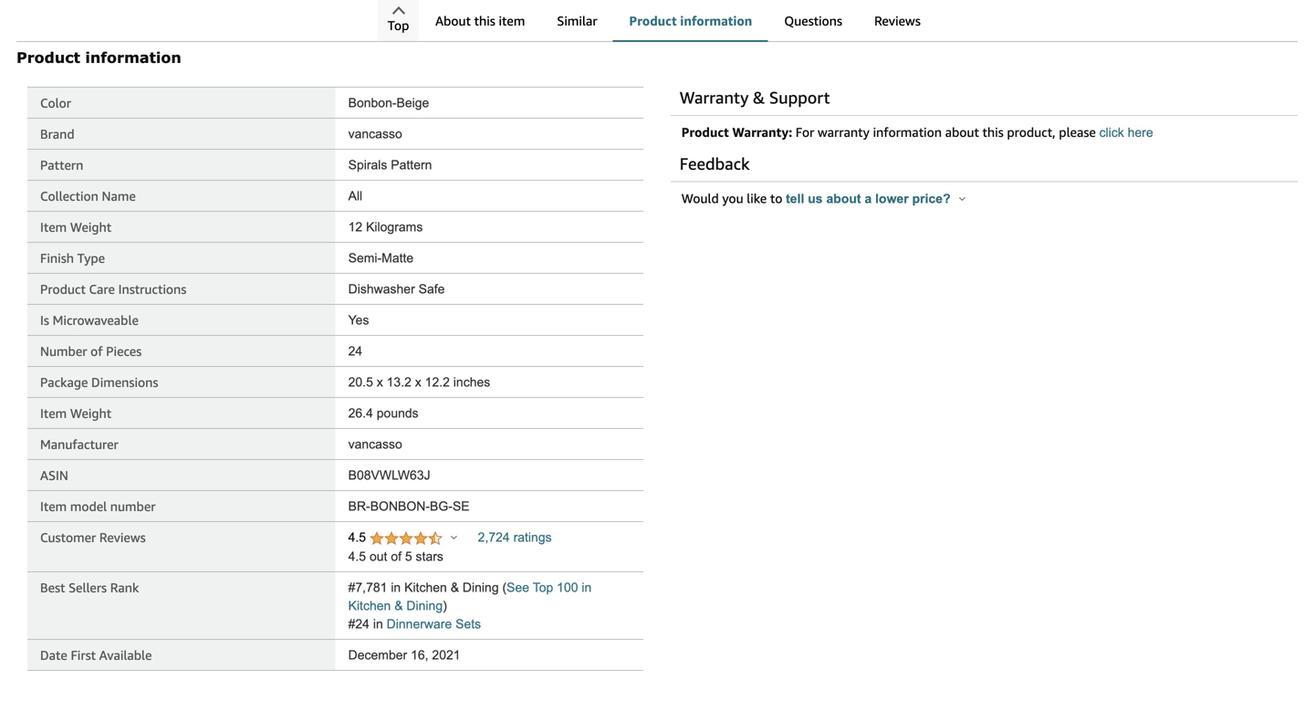 Task type: vqa. For each thing, say whether or not it's contained in the screenshot.
the bottom 4.5
yes



Task type: locate. For each thing, give the bounding box(es) containing it.
in for #7,781 in kitchen & dining (
[[391, 581, 401, 595]]

5
[[405, 550, 412, 564]]

4.5 for 4.5 out of 5 stars
[[348, 550, 366, 564]]

0 horizontal spatial in
[[373, 617, 383, 631]]

2,724 ratings link
[[478, 530, 552, 545]]

0 horizontal spatial kitchen
[[348, 599, 391, 613]]

1 vertical spatial item weight
[[40, 406, 112, 421]]

4.5 left out
[[348, 550, 366, 564]]

4.5 inside "button"
[[348, 530, 370, 545]]

spirals
[[348, 158, 388, 172]]

item up the finish
[[40, 219, 67, 235]]

1 horizontal spatial top
[[533, 581, 554, 595]]

item weight up finish type at the top left
[[40, 219, 112, 235]]

0 vertical spatial product information
[[630, 13, 753, 28]]

0 vertical spatial weight
[[70, 219, 112, 235]]

about
[[946, 125, 980, 140], [827, 192, 862, 206]]

1 vertical spatial vancasso
[[348, 437, 402, 451]]

item weight up manufacturer
[[40, 406, 112, 421]]

in right the 100
[[582, 581, 592, 595]]

0 vertical spatial information
[[680, 13, 753, 28]]

0 horizontal spatial about
[[827, 192, 862, 206]]

tell
[[786, 192, 805, 206]]

vancasso
[[348, 127, 402, 141], [348, 437, 402, 451]]

&
[[753, 88, 765, 107], [451, 581, 459, 595], [395, 599, 403, 613]]

kitchen down the #7,781
[[348, 599, 391, 613]]

product information up color
[[16, 48, 181, 66]]

kilograms
[[366, 220, 423, 234]]

in right #24
[[373, 617, 383, 631]]

top left the 100
[[533, 581, 554, 595]]

weight down package dimensions
[[70, 406, 112, 421]]

#24 in dinnerware sets
[[348, 617, 481, 631]]

reviews down number
[[99, 530, 146, 545]]

se
[[453, 499, 470, 514]]

12 kilograms
[[348, 220, 423, 234]]

product down the finish
[[40, 282, 86, 297]]

about this item
[[436, 13, 525, 28]]

this left item
[[474, 13, 496, 28]]

2 weight from the top
[[70, 406, 112, 421]]

similar
[[557, 13, 598, 28]]

2 item from the top
[[40, 406, 67, 421]]

reviews right questions
[[875, 13, 921, 28]]

1 horizontal spatial pattern
[[391, 158, 432, 172]]

24
[[348, 344, 363, 358]]

bonbon-
[[348, 96, 397, 110]]

kitchen up the )
[[405, 581, 447, 595]]

product
[[630, 13, 677, 28], [16, 48, 80, 66], [682, 125, 729, 140], [40, 282, 86, 297]]

0 horizontal spatial product information
[[16, 48, 181, 66]]

0 horizontal spatial of
[[91, 344, 103, 359]]

1 item from the top
[[40, 219, 67, 235]]

1 vertical spatial weight
[[70, 406, 112, 421]]

click here link
[[1100, 125, 1154, 140]]

weight
[[70, 219, 112, 235], [70, 406, 112, 421]]

2,724 ratings
[[478, 530, 552, 545]]

0 vertical spatial vancasso
[[348, 127, 402, 141]]

1 pattern from the left
[[40, 157, 83, 172]]

item down package at the left
[[40, 406, 67, 421]]

here
[[1128, 125, 1154, 140]]

dinnerware
[[387, 617, 452, 631]]

& up warranty:
[[753, 88, 765, 107]]

out
[[370, 550, 388, 564]]

this
[[474, 13, 496, 28], [983, 125, 1004, 140]]

item down asin
[[40, 499, 67, 514]]

item weight
[[40, 219, 112, 235], [40, 406, 112, 421]]

customer reviews
[[40, 530, 146, 545]]

information
[[680, 13, 753, 28], [85, 48, 181, 66], [873, 125, 942, 140]]

1 horizontal spatial information
[[680, 13, 753, 28]]

pattern down "brand"
[[40, 157, 83, 172]]

weight up type in the left of the page
[[70, 219, 112, 235]]

2 item weight from the top
[[40, 406, 112, 421]]

13.2
[[387, 375, 412, 389]]

1 vertical spatial &
[[451, 581, 459, 595]]

1 horizontal spatial about
[[946, 125, 980, 140]]

of
[[91, 344, 103, 359], [391, 550, 402, 564]]

december
[[348, 648, 407, 662]]

1 vertical spatial kitchen
[[348, 599, 391, 613]]

dining down #7,781 in kitchen & dining (
[[407, 599, 443, 613]]

dining
[[463, 581, 499, 595], [407, 599, 443, 613]]

2 vertical spatial item
[[40, 499, 67, 514]]

would you like to
[[682, 191, 786, 206]]

number
[[40, 344, 87, 359]]

about left a
[[827, 192, 862, 206]]

2021
[[432, 648, 461, 662]]

& up "sets"
[[451, 581, 459, 595]]

1 vertical spatial 4.5
[[348, 550, 366, 564]]

like
[[747, 191, 767, 206]]

0 horizontal spatial dining
[[407, 599, 443, 613]]

kitchen
[[405, 581, 447, 595], [348, 599, 391, 613]]

dishwasher safe
[[348, 282, 445, 296]]

pattern right spirals
[[391, 158, 432, 172]]

0 vertical spatial this
[[474, 13, 496, 28]]

2 vertical spatial &
[[395, 599, 403, 613]]

2 horizontal spatial in
[[582, 581, 592, 595]]

1 vertical spatial product information
[[16, 48, 181, 66]]

popover image
[[451, 535, 458, 540]]

0 vertical spatial reviews
[[875, 13, 921, 28]]

0 horizontal spatial &
[[395, 599, 403, 613]]

you
[[723, 191, 744, 206]]

16,
[[411, 648, 429, 662]]

number of pieces
[[40, 344, 142, 359]]

1 4.5 from the top
[[348, 530, 370, 545]]

1 horizontal spatial of
[[391, 550, 402, 564]]

dining left ( in the left bottom of the page
[[463, 581, 499, 595]]

2 vertical spatial information
[[873, 125, 942, 140]]

of left 5
[[391, 550, 402, 564]]

package dimensions
[[40, 375, 158, 390]]

product information up warranty at the right
[[630, 13, 753, 28]]

item
[[499, 13, 525, 28]]

manufacturer
[[40, 437, 118, 452]]

customer
[[40, 530, 96, 545]]

tell us about a lower price?
[[786, 192, 955, 206]]

of left pieces
[[91, 344, 103, 359]]

1 horizontal spatial kitchen
[[405, 581, 447, 595]]

0 horizontal spatial pattern
[[40, 157, 83, 172]]

item for 12 kilograms
[[40, 219, 67, 235]]

0 vertical spatial 4.5
[[348, 530, 370, 545]]

1 vertical spatial item
[[40, 406, 67, 421]]

1 vertical spatial about
[[827, 192, 862, 206]]

1 horizontal spatial in
[[391, 581, 401, 595]]

0 vertical spatial kitchen
[[405, 581, 447, 595]]

2 horizontal spatial information
[[873, 125, 942, 140]]

1 vertical spatial this
[[983, 125, 1004, 140]]

0 vertical spatial about
[[946, 125, 980, 140]]

0 vertical spatial &
[[753, 88, 765, 107]]

& inside the see top 100 in kitchen & dining
[[395, 599, 403, 613]]

2 vancasso from the top
[[348, 437, 402, 451]]

please
[[1060, 125, 1097, 140]]

0 vertical spatial item weight
[[40, 219, 112, 235]]

0 vertical spatial item
[[40, 219, 67, 235]]

20.5 x 13.2 x 12.2 inches
[[348, 375, 491, 389]]

date
[[40, 648, 67, 663]]

2 horizontal spatial &
[[753, 88, 765, 107]]

to
[[771, 191, 783, 206]]

0 vertical spatial dining
[[463, 581, 499, 595]]

reviews
[[875, 13, 921, 28], [99, 530, 146, 545]]

date first available
[[40, 648, 152, 663]]

4.5 out of 5 stars
[[348, 550, 444, 564]]

0 horizontal spatial x
[[377, 375, 383, 389]]

1 horizontal spatial product information
[[630, 13, 753, 28]]

4.5 up out
[[348, 530, 370, 545]]

number
[[110, 499, 156, 514]]

1 horizontal spatial &
[[451, 581, 459, 595]]

3 item from the top
[[40, 499, 67, 514]]

ratings
[[514, 530, 552, 545]]

b08vwlw63j
[[348, 468, 431, 482]]

vancasso for manufacturer
[[348, 437, 402, 451]]

vancasso down 26.4 pounds
[[348, 437, 402, 451]]

1 vertical spatial top
[[533, 581, 554, 595]]

best sellers rank
[[40, 580, 139, 595]]

in right the #7,781
[[391, 581, 401, 595]]

inches
[[454, 375, 491, 389]]

1 vertical spatial dining
[[407, 599, 443, 613]]

product right similar
[[630, 13, 677, 28]]

see top 100 in kitchen & dining
[[348, 581, 592, 613]]

1 vertical spatial information
[[85, 48, 181, 66]]

0 horizontal spatial top
[[388, 18, 409, 33]]

2 4.5 from the top
[[348, 550, 366, 564]]

0 vertical spatial of
[[91, 344, 103, 359]]

top
[[388, 18, 409, 33], [533, 581, 554, 595]]

this left product,
[[983, 125, 1004, 140]]

1 weight from the top
[[70, 219, 112, 235]]

vancasso down bonbon-
[[348, 127, 402, 141]]

product information
[[630, 13, 753, 28], [16, 48, 181, 66]]

1 vancasso from the top
[[348, 127, 402, 141]]

26.4
[[348, 406, 373, 420]]

1 item weight from the top
[[40, 219, 112, 235]]

top left "about"
[[388, 18, 409, 33]]

asin
[[40, 468, 68, 483]]

item weight for 12 kilograms
[[40, 219, 112, 235]]

x left 12.2
[[415, 375, 422, 389]]

about up popover icon
[[946, 125, 980, 140]]

1 horizontal spatial x
[[415, 375, 422, 389]]

& up #24 in dinnerware sets
[[395, 599, 403, 613]]

1 horizontal spatial this
[[983, 125, 1004, 140]]

4.5
[[348, 530, 370, 545], [348, 550, 366, 564]]

x right 20.5
[[377, 375, 383, 389]]

)
[[443, 599, 447, 613]]

microwaveable
[[53, 313, 139, 328]]

1 horizontal spatial reviews
[[875, 13, 921, 28]]

0 horizontal spatial reviews
[[99, 530, 146, 545]]

tell us about a lower price? button
[[786, 192, 966, 206]]



Task type: describe. For each thing, give the bounding box(es) containing it.
finish type
[[40, 251, 105, 266]]

support
[[770, 88, 830, 107]]

best
[[40, 580, 65, 595]]

rank
[[110, 580, 139, 595]]

weight for 26.4 pounds
[[70, 406, 112, 421]]

us
[[808, 192, 823, 206]]

pounds
[[377, 406, 419, 420]]

all
[[348, 189, 363, 203]]

care
[[89, 282, 115, 297]]

questions
[[785, 13, 843, 28]]

26.4 pounds
[[348, 406, 419, 420]]

100
[[557, 581, 578, 595]]

product warranty: for warranty information about this product, please click here
[[682, 125, 1154, 140]]

0 horizontal spatial information
[[85, 48, 181, 66]]

model
[[70, 499, 107, 514]]

december 16, 2021
[[348, 648, 461, 662]]

2 pattern from the left
[[391, 158, 432, 172]]

dinnerware sets link
[[387, 617, 481, 631]]

bonbon-
[[370, 499, 430, 514]]

bg-
[[430, 499, 453, 514]]

stars
[[416, 550, 444, 564]]

click
[[1100, 125, 1125, 140]]

top inside the see top 100 in kitchen & dining
[[533, 581, 554, 595]]

weight for 12 kilograms
[[70, 219, 112, 235]]

semi-
[[348, 251, 382, 265]]

4.5 button
[[348, 530, 458, 548]]

bonbon-beige
[[348, 96, 429, 110]]

collection
[[40, 188, 99, 204]]

yes
[[348, 313, 369, 327]]

0 vertical spatial top
[[388, 18, 409, 33]]

see
[[507, 581, 530, 595]]

brand
[[40, 126, 75, 141]]

product care instructions
[[40, 282, 187, 297]]

a
[[865, 192, 872, 206]]

item model number
[[40, 499, 156, 514]]

dining inside the see top 100 in kitchen & dining
[[407, 599, 443, 613]]

product up feedback
[[682, 125, 729, 140]]

color
[[40, 95, 71, 110]]

br-bonbon-bg-se
[[348, 499, 470, 514]]

#7,781
[[348, 581, 388, 595]]

in for #24 in dinnerware sets
[[373, 617, 383, 631]]

matte
[[382, 251, 414, 265]]

warranty & support
[[680, 88, 830, 107]]

item for br-bonbon-bg-se
[[40, 499, 67, 514]]

sets
[[456, 617, 481, 631]]

collection name
[[40, 188, 136, 204]]

vancasso for brand
[[348, 127, 402, 141]]

for
[[796, 125, 815, 140]]

is microwaveable
[[40, 313, 139, 328]]

1 horizontal spatial dining
[[463, 581, 499, 595]]

semi-matte
[[348, 251, 414, 265]]

warranty:
[[733, 125, 793, 140]]

12.2
[[425, 375, 450, 389]]

name
[[102, 188, 136, 204]]

(
[[503, 581, 507, 595]]

would
[[682, 191, 719, 206]]

spirals pattern
[[348, 158, 432, 172]]

beige
[[397, 96, 429, 110]]

pieces
[[106, 344, 142, 359]]

product,
[[1008, 125, 1056, 140]]

type
[[77, 251, 105, 266]]

1 x from the left
[[377, 375, 383, 389]]

about
[[436, 13, 471, 28]]

20.5
[[348, 375, 373, 389]]

finish
[[40, 251, 74, 266]]

kitchen inside the see top 100 in kitchen & dining
[[348, 599, 391, 613]]

#24
[[348, 617, 370, 631]]

first
[[71, 648, 96, 663]]

item for 26.4 pounds
[[40, 406, 67, 421]]

12
[[348, 220, 363, 234]]

item weight for 26.4 pounds
[[40, 406, 112, 421]]

warranty
[[818, 125, 870, 140]]

is
[[40, 313, 49, 328]]

available
[[99, 648, 152, 663]]

dimensions
[[91, 375, 158, 390]]

lower
[[876, 192, 909, 206]]

4.5 for 4.5
[[348, 530, 370, 545]]

1 vertical spatial reviews
[[99, 530, 146, 545]]

price?
[[913, 192, 951, 206]]

1 vertical spatial of
[[391, 550, 402, 564]]

#7,781 in kitchen & dining (
[[348, 581, 507, 595]]

2 x from the left
[[415, 375, 422, 389]]

see top 100 in kitchen & dining link
[[348, 581, 592, 613]]

sellers
[[69, 580, 107, 595]]

product up color
[[16, 48, 80, 66]]

warranty
[[680, 88, 749, 107]]

popover image
[[960, 196, 966, 201]]

dishwasher
[[348, 282, 415, 296]]

in inside the see top 100 in kitchen & dining
[[582, 581, 592, 595]]

0 horizontal spatial this
[[474, 13, 496, 28]]

instructions
[[118, 282, 187, 297]]



